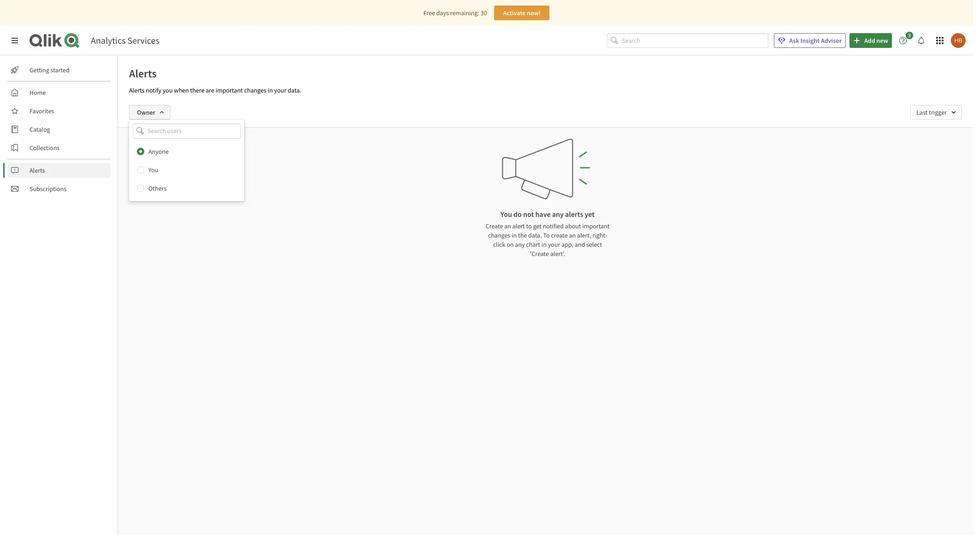 Task type: locate. For each thing, give the bounding box(es) containing it.
there
[[190, 86, 204, 95]]

1 vertical spatial in
[[512, 231, 517, 240]]

0 horizontal spatial changes
[[244, 86, 267, 95]]

1 horizontal spatial your
[[548, 241, 560, 249]]

you inside you do not have any alerts yet create an alert to get notified about important changes in the data. to create an alert, right- click on any chart in your app, and select 'create alert'.
[[501, 210, 512, 219]]

you up others
[[148, 166, 158, 174]]

1 horizontal spatial any
[[552, 210, 564, 219]]

subscriptions link
[[7, 182, 111, 196]]

now!
[[527, 9, 541, 17]]

you inside owner option group
[[148, 166, 158, 174]]

collections link
[[7, 141, 111, 155]]

0 vertical spatial changes
[[244, 86, 267, 95]]

yet
[[585, 210, 595, 219]]

services
[[128, 35, 159, 46]]

started
[[51, 66, 70, 74]]

data. inside you do not have any alerts yet create an alert to get notified about important changes in the data. to create an alert, right- click on any chart in your app, and select 'create alert'.
[[528, 231, 542, 240]]

any up notified on the top of the page
[[552, 210, 564, 219]]

0 vertical spatial in
[[268, 86, 273, 95]]

right-
[[593, 231, 607, 240]]

1 horizontal spatial changes
[[488, 231, 511, 240]]

important inside you do not have any alerts yet create an alert to get notified about important changes in the data. to create an alert, right- click on any chart in your app, and select 'create alert'.
[[583, 222, 610, 231]]

'create
[[530, 250, 549, 258]]

you left do
[[501, 210, 512, 219]]

close sidebar menu image
[[11, 37, 18, 44]]

get
[[533, 222, 542, 231]]

2 vertical spatial in
[[542, 241, 547, 249]]

None field
[[129, 124, 244, 139]]

and
[[575, 241, 585, 249]]

an
[[505, 222, 511, 231], [569, 231, 576, 240]]

getting
[[30, 66, 49, 74]]

changes right are
[[244, 86, 267, 95]]

alerts
[[129, 66, 157, 81], [129, 86, 145, 95], [30, 166, 45, 175]]

data.
[[288, 86, 301, 95], [528, 231, 542, 240]]

create
[[551, 231, 568, 240]]

1 vertical spatial you
[[501, 210, 512, 219]]

1 vertical spatial important
[[583, 222, 610, 231]]

1 horizontal spatial data.
[[528, 231, 542, 240]]

your inside you do not have any alerts yet create an alert to get notified about important changes in the data. to create an alert, right- click on any chart in your app, and select 'create alert'.
[[548, 241, 560, 249]]

insight
[[801, 36, 820, 45]]

an down about
[[569, 231, 576, 240]]

about
[[565, 222, 581, 231]]

0 horizontal spatial an
[[505, 222, 511, 231]]

have
[[536, 210, 551, 219]]

0 vertical spatial you
[[148, 166, 158, 174]]

1 horizontal spatial you
[[501, 210, 512, 219]]

1 vertical spatial an
[[569, 231, 576, 240]]

last
[[917, 108, 928, 117]]

1 horizontal spatial in
[[512, 231, 517, 240]]

your
[[274, 86, 286, 95], [548, 241, 560, 249]]

notify
[[146, 86, 161, 95]]

owner option group
[[129, 142, 244, 198]]

remaining:
[[450, 9, 479, 17]]

0 vertical spatial any
[[552, 210, 564, 219]]

1 vertical spatial data.
[[528, 231, 542, 240]]

you
[[163, 86, 173, 95]]

to
[[526, 222, 532, 231]]

important right are
[[216, 86, 243, 95]]

alerts inside navigation pane element
[[30, 166, 45, 175]]

anyone
[[148, 147, 169, 156]]

alerts notify you when there are important changes in your data.
[[129, 86, 301, 95]]

catalog
[[30, 125, 50, 134]]

activate now!
[[503, 9, 541, 17]]

0 vertical spatial data.
[[288, 86, 301, 95]]

owner
[[137, 108, 155, 117]]

alerts
[[565, 210, 583, 219]]

notified
[[543, 222, 564, 231]]

catalog link
[[7, 122, 111, 137]]

0 horizontal spatial you
[[148, 166, 158, 174]]

any
[[552, 210, 564, 219], [515, 241, 525, 249]]

1 vertical spatial alerts
[[129, 86, 145, 95]]

changes
[[244, 86, 267, 95], [488, 231, 511, 240]]

0 horizontal spatial important
[[216, 86, 243, 95]]

alerts left notify at the top left of page
[[129, 86, 145, 95]]

1 vertical spatial changes
[[488, 231, 511, 240]]

free
[[424, 9, 435, 17]]

important up right- at the right top of page
[[583, 222, 610, 231]]

you do not have any alerts yet create an alert to get notified about important changes in the data. to create an alert, right- click on any chart in your app, and select 'create alert'.
[[486, 210, 610, 258]]

3
[[908, 32, 911, 39]]

1 horizontal spatial an
[[569, 231, 576, 240]]

0 horizontal spatial any
[[515, 241, 525, 249]]

0 horizontal spatial data.
[[288, 86, 301, 95]]

you
[[148, 166, 158, 174], [501, 210, 512, 219]]

filters region
[[118, 98, 973, 201]]

add new button
[[850, 33, 892, 48]]

collections
[[30, 144, 60, 152]]

important
[[216, 86, 243, 95], [583, 222, 610, 231]]

are
[[206, 86, 214, 95]]

1 horizontal spatial important
[[583, 222, 610, 231]]

last trigger
[[917, 108, 947, 117]]

alerts up notify at the top left of page
[[129, 66, 157, 81]]

changes up click
[[488, 231, 511, 240]]

1 vertical spatial your
[[548, 241, 560, 249]]

2 vertical spatial alerts
[[30, 166, 45, 175]]

Last trigger field
[[911, 105, 962, 120]]

you for you do not have any alerts yet create an alert to get notified about important changes in the data. to create an alert, right- click on any chart in your app, and select 'create alert'.
[[501, 210, 512, 219]]

any down the
[[515, 241, 525, 249]]

howard brown image
[[951, 33, 966, 48]]

you for you
[[148, 166, 158, 174]]

favorites link
[[7, 104, 111, 119]]

add
[[865, 36, 876, 45]]

changes inside you do not have any alerts yet create an alert to get notified about important changes in the data. to create an alert, right- click on any chart in your app, and select 'create alert'.
[[488, 231, 511, 240]]

1 vertical spatial any
[[515, 241, 525, 249]]

an left alert on the right of the page
[[505, 222, 511, 231]]

in
[[268, 86, 273, 95], [512, 231, 517, 240], [542, 241, 547, 249]]

alerts up subscriptions
[[30, 166, 45, 175]]

0 horizontal spatial your
[[274, 86, 286, 95]]

navigation pane element
[[0, 59, 118, 200]]



Task type: describe. For each thing, give the bounding box(es) containing it.
getting started
[[30, 66, 70, 74]]

trigger
[[929, 108, 947, 117]]

app,
[[562, 241, 574, 249]]

Search users text field
[[146, 124, 230, 139]]

analytics
[[91, 35, 126, 46]]

the
[[518, 231, 527, 240]]

free days remaining: 30
[[424, 9, 487, 17]]

alert
[[513, 222, 525, 231]]

ask
[[790, 36, 799, 45]]

advisor
[[821, 36, 842, 45]]

ask insight advisor
[[790, 36, 842, 45]]

alert'.
[[550, 250, 565, 258]]

owner button
[[129, 105, 171, 120]]

days
[[437, 9, 449, 17]]

0 horizontal spatial in
[[268, 86, 273, 95]]

create
[[486, 222, 503, 231]]

to
[[543, 231, 550, 240]]

getting started link
[[7, 63, 111, 77]]

on
[[507, 241, 514, 249]]

0 vertical spatial your
[[274, 86, 286, 95]]

click
[[493, 241, 506, 249]]

3 button
[[896, 32, 916, 48]]

new
[[877, 36, 889, 45]]

subscriptions
[[30, 185, 67, 193]]

alert,
[[577, 231, 591, 240]]

add new
[[865, 36, 889, 45]]

0 vertical spatial important
[[216, 86, 243, 95]]

not
[[523, 210, 534, 219]]

when
[[174, 86, 189, 95]]

select
[[587, 241, 602, 249]]

0 vertical spatial alerts
[[129, 66, 157, 81]]

do
[[514, 210, 522, 219]]

0 vertical spatial an
[[505, 222, 511, 231]]

30
[[481, 9, 487, 17]]

searchbar element
[[607, 33, 769, 48]]

Search text field
[[622, 33, 769, 48]]

home link
[[7, 85, 111, 100]]

analytics services element
[[91, 35, 159, 46]]

analytics services
[[91, 35, 159, 46]]

activate
[[503, 9, 526, 17]]

favorites
[[30, 107, 54, 115]]

activate now! link
[[495, 6, 550, 20]]

home
[[30, 89, 46, 97]]

2 horizontal spatial in
[[542, 241, 547, 249]]

others
[[148, 184, 167, 193]]

chart
[[526, 241, 540, 249]]

alerts link
[[7, 163, 111, 178]]

ask insight advisor button
[[774, 33, 846, 48]]



Task type: vqa. For each thing, say whether or not it's contained in the screenshot.
topmost any
yes



